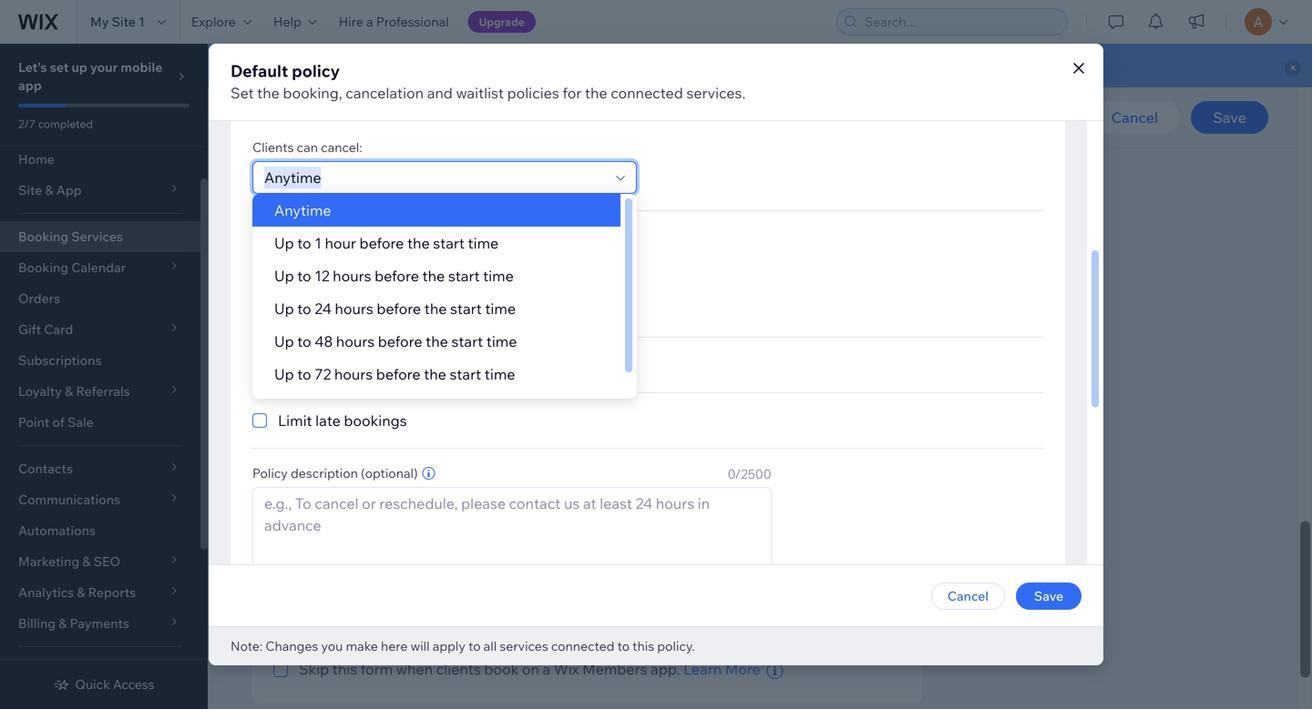 Task type: locate. For each thing, give the bounding box(es) containing it.
the left ability
[[400, 478, 420, 493]]

to left 72
[[297, 365, 311, 384]]

2 can from the top
[[297, 266, 318, 282]]

0 vertical spatial your
[[90, 59, 118, 75]]

0 vertical spatial services
[[304, 109, 355, 125]]

up down select
[[274, 365, 294, 384]]

your inside online bookings give clients the ability to book on your site.
[[528, 478, 554, 493]]

Clients can reschedule: field
[[259, 289, 610, 320]]

connected left services. in the top right of the page
[[611, 84, 683, 102]]

and inside default policy set the booking, cancelation and waitlist policies for the connected services.
[[427, 84, 453, 102]]

before down the up to 24 hours before the start time
[[378, 333, 422, 351]]

the right use
[[299, 566, 319, 582]]

1 vertical spatial cancel button
[[931, 583, 1005, 610]]

default policy set the booking, cancelation and waitlist policies for the connected services.
[[231, 61, 746, 102]]

bookings for limit late bookings
[[344, 412, 407, 430]]

0 vertical spatial cancel
[[1111, 108, 1158, 127]]

this right custom
[[613, 566, 635, 582]]

start
[[433, 234, 465, 252], [448, 267, 480, 285], [450, 300, 482, 318], [451, 333, 483, 351], [450, 365, 481, 384]]

clients down online
[[358, 478, 397, 493]]

1 vertical spatial can
[[297, 266, 318, 282]]

list box containing anytime
[[252, 194, 637, 424]]

set
[[231, 84, 254, 102]]

services for booking services 'button'
[[304, 109, 355, 125]]

0 vertical spatial policy
[[292, 61, 340, 81]]

time for up to 1 hour before the start time
[[468, 234, 499, 252]]

1 left hour
[[315, 234, 322, 252]]

changes
[[266, 639, 318, 655]]

0 vertical spatial cancelation
[[346, 84, 424, 102]]

help
[[273, 14, 301, 30]]

0 horizontal spatial 1
[[139, 14, 145, 30]]

hours up limit early bookings
[[336, 333, 375, 351]]

services inside 'button'
[[304, 109, 355, 125]]

clients down note: changes you make here will apply to all services connected to this policy.
[[436, 661, 481, 679]]

to left 12
[[297, 267, 311, 285]]

service. up policy.
[[638, 566, 683, 582]]

allow rescheduling
[[278, 230, 407, 248]]

will
[[410, 639, 430, 655]]

and left the photo
[[402, 98, 428, 117]]

rescheduling
[[319, 230, 407, 248]]

on down 'services'
[[522, 661, 539, 679]]

booking up anytime
[[273, 174, 339, 194]]

0 vertical spatial booking services
[[251, 109, 355, 125]]

1 vertical spatial allow
[[278, 230, 315, 248]]

booking services link
[[0, 221, 200, 252]]

policy inside default policy set the booking, cancelation and waitlist policies for the connected services.
[[292, 61, 340, 81]]

1 horizontal spatial you
[[390, 334, 412, 350]]

1 vertical spatial services
[[71, 229, 123, 245]]

to left 24
[[297, 300, 311, 318]]

orders link
[[0, 283, 200, 314]]

None field
[[280, 374, 720, 405], [280, 605, 725, 636], [280, 374, 720, 405], [280, 605, 725, 636]]

before up up to 12 hours before the start time
[[359, 234, 404, 252]]

a inside the 'images add a cover image and photo gallery.'
[[305, 98, 313, 117]]

hours
[[333, 267, 371, 285], [335, 300, 373, 318], [336, 333, 375, 351], [334, 365, 373, 384]]

hours right 12
[[333, 267, 371, 285]]

hour
[[325, 234, 356, 252]]

Clients can cancel: field
[[259, 162, 610, 193]]

your
[[90, 59, 118, 75], [528, 478, 554, 493]]

up left 12
[[274, 267, 294, 285]]

explore
[[191, 14, 236, 30]]

time for up to 24 hours before the start time
[[485, 300, 516, 318]]

4 up from the top
[[274, 333, 294, 351]]

0 horizontal spatial booking services
[[18, 229, 123, 245]]

this down make
[[332, 661, 357, 679]]

cancelation up weekly
[[346, 84, 424, 102]]

book right ability
[[477, 478, 507, 493]]

cancelation
[[346, 84, 424, 102], [319, 103, 397, 121]]

before for 1
[[359, 234, 404, 252]]

0 vertical spatial service.
[[553, 334, 598, 350]]

your right "up"
[[90, 59, 118, 75]]

time
[[468, 234, 499, 252], [483, 267, 514, 285], [485, 300, 516, 318], [486, 333, 517, 351], [485, 365, 515, 384]]

start up clients can reschedule: field on the left of page
[[448, 267, 480, 285]]

0 vertical spatial bookings
[[352, 356, 415, 374]]

the up select which policy you want to connect to this service.
[[424, 300, 447, 318]]

up
[[274, 234, 294, 252], [274, 267, 294, 285], [274, 300, 294, 318], [274, 333, 294, 351], [274, 365, 294, 384]]

none checkbox containing skip this form when clients book on a wix members app.
[[273, 659, 786, 683]]

can for cancelation
[[297, 139, 318, 155]]

bookings inside online bookings give clients the ability to book on your site.
[[383, 451, 455, 471]]

wix
[[554, 661, 579, 679]]

1 vertical spatial clients
[[252, 266, 294, 282]]

upgrade
[[464, 252, 514, 267]]

0 vertical spatial allow
[[278, 103, 315, 121]]

booking policy
[[273, 308, 388, 328]]

hours for 72
[[334, 365, 373, 384]]

edit
[[806, 380, 834, 398], [812, 611, 839, 630]]

policy up booking, at the left top of page
[[292, 61, 340, 81]]

0 horizontal spatial for
[[563, 84, 582, 102]]

can left "to" at the left top of page
[[297, 266, 318, 282]]

point
[[18, 415, 49, 431]]

1 can from the top
[[297, 139, 318, 155]]

clients can reschedule:
[[252, 266, 390, 282]]

1 vertical spatial booking services
[[18, 229, 123, 245]]

hours right 24
[[335, 300, 373, 318]]

None checkbox
[[273, 659, 786, 683]]

use the default booking form or create a custom form for this service.
[[273, 566, 683, 582]]

and inside the 'images add a cover image and photo gallery.'
[[402, 98, 428, 117]]

limit down select
[[278, 356, 312, 374]]

up down anytime
[[274, 234, 294, 252]]

services down booking, at the left top of page
[[304, 109, 355, 125]]

can down booking services 'button'
[[297, 139, 318, 155]]

allow down booking, at the left top of page
[[278, 103, 315, 121]]

mobile
[[121, 59, 163, 75]]

1 limit from the top
[[278, 356, 312, 374]]

up for up to 12 hours before the start time
[[274, 267, 294, 285]]

learn more link
[[683, 659, 761, 681]]

1 vertical spatial edit
[[812, 611, 839, 630]]

this right connect
[[528, 334, 550, 350]]

0 vertical spatial clients
[[252, 139, 294, 155]]

72
[[315, 365, 331, 384]]

form down make
[[361, 661, 393, 679]]

1 vertical spatial you
[[321, 639, 343, 655]]

0 vertical spatial policy
[[837, 380, 878, 398]]

before for 24
[[377, 300, 421, 318]]

0 vertical spatial book
[[477, 478, 507, 493]]

up left 48
[[274, 333, 294, 351]]

allow down anytime
[[278, 230, 315, 248]]

photo
[[431, 98, 471, 117]]

start for up to 12 hours before the start time
[[448, 267, 480, 285]]

0 vertical spatial save
[[1213, 108, 1246, 127]]

on inside online bookings give clients the ability to book on your site.
[[510, 478, 525, 493]]

clients
[[252, 139, 294, 155], [252, 266, 294, 282]]

weekly group sessions
[[393, 109, 535, 125]]

want
[[415, 334, 444, 350]]

1 vertical spatial policy
[[342, 308, 388, 328]]

upgrade button
[[468, 11, 536, 33]]

edit policy
[[806, 380, 878, 398]]

hours right 72
[[334, 365, 373, 384]]

up for up to 72 hours before the start time
[[274, 365, 294, 384]]

online bookings give clients the ability to book on your site.
[[328, 451, 581, 493]]

form
[[418, 566, 447, 582], [562, 566, 591, 582], [361, 661, 393, 679]]

12
[[315, 267, 329, 285]]

up up select
[[274, 300, 294, 318]]

2 limit from the top
[[278, 412, 312, 430]]

note: changes you make here will apply to all services connected to this policy.
[[231, 639, 695, 655]]

edit for edit form
[[812, 611, 839, 630]]

1 horizontal spatial form
[[418, 566, 447, 582]]

2 allow from the top
[[278, 230, 315, 248]]

policy
[[292, 61, 340, 81], [342, 308, 388, 328], [352, 334, 388, 350]]

24
[[315, 300, 332, 318]]

and
[[427, 84, 453, 102], [402, 98, 428, 117]]

1 horizontal spatial booking services
[[251, 109, 355, 125]]

the down select which policy you want to connect to this service.
[[424, 365, 446, 384]]

1 horizontal spatial service.
[[638, 566, 683, 582]]

book down the all
[[484, 661, 519, 679]]

the inside online bookings give clients the ability to book on your site.
[[400, 478, 420, 493]]

can
[[297, 139, 318, 155], [297, 266, 318, 282]]

for inside default policy set the booking, cancelation and waitlist policies for the connected services.
[[563, 84, 582, 102]]

connected up wix at bottom left
[[551, 639, 615, 655]]

1 horizontal spatial policy
[[837, 380, 878, 398]]

1 vertical spatial limit
[[278, 412, 312, 430]]

start right want
[[451, 333, 483, 351]]

1 horizontal spatial your
[[528, 478, 554, 493]]

before up up to 48 hours before the start time
[[377, 300, 421, 318]]

0 vertical spatial on
[[510, 478, 525, 493]]

a right add
[[305, 98, 313, 117]]

0 vertical spatial cancel button
[[1089, 101, 1180, 134]]

cancelation up the cancel:
[[319, 103, 397, 121]]

2 clients from the top
[[252, 266, 294, 282]]

start for up to 1 hour before the start time
[[433, 234, 465, 252]]

1 for to
[[315, 234, 322, 252]]

preferences
[[343, 174, 437, 194]]

2 up from the top
[[274, 267, 294, 285]]

bookings up ability
[[383, 451, 455, 471]]

0 horizontal spatial policy
[[252, 466, 288, 482]]

0 vertical spatial edit
[[806, 380, 834, 398]]

start down connect
[[450, 365, 481, 384]]

a right create
[[505, 566, 512, 582]]

time for up to 12 hours before the start time
[[483, 267, 514, 285]]

5 up from the top
[[274, 365, 294, 384]]

set
[[50, 59, 69, 75]]

1
[[139, 14, 145, 30], [315, 234, 322, 252]]

limit late bookings
[[278, 412, 407, 430]]

for right the policies
[[563, 84, 582, 102]]

0 horizontal spatial save button
[[1016, 583, 1082, 610]]

the down clients can reschedule: field on the left of page
[[426, 333, 448, 351]]

booking inside 'link'
[[18, 229, 68, 245]]

and up group
[[427, 84, 453, 102]]

to left "to" at the left top of page
[[297, 234, 311, 252]]

of
[[52, 415, 65, 431]]

1 horizontal spatial services
[[304, 109, 355, 125]]

booking
[[251, 109, 301, 125], [273, 174, 339, 194], [18, 229, 68, 245], [273, 308, 338, 328]]

0 horizontal spatial service.
[[553, 334, 598, 350]]

booking services button
[[242, 104, 364, 131]]

1 horizontal spatial save
[[1213, 108, 1246, 127]]

limit for limit late bookings
[[278, 412, 312, 430]]

1 vertical spatial clients
[[436, 661, 481, 679]]

0 vertical spatial can
[[297, 139, 318, 155]]

you
[[390, 334, 412, 350], [321, 639, 343, 655]]

0 vertical spatial clients
[[358, 478, 397, 493]]

booking services
[[251, 109, 355, 125], [18, 229, 123, 245]]

booking down images
[[251, 109, 301, 125]]

1 up from the top
[[274, 234, 294, 252]]

skip
[[299, 661, 329, 679]]

service. down business
[[553, 334, 598, 350]]

1 horizontal spatial 1
[[315, 234, 322, 252]]

3 up from the top
[[274, 300, 294, 318]]

1 vertical spatial save
[[1034, 589, 1063, 605]]

before up the up to 24 hours before the start time
[[375, 267, 419, 285]]

book
[[477, 478, 507, 493], [484, 661, 519, 679]]

None checkbox
[[252, 101, 267, 123], [252, 228, 267, 250], [252, 354, 267, 376], [252, 410, 267, 432], [252, 101, 267, 123], [252, 228, 267, 250], [252, 354, 267, 376], [252, 410, 267, 432]]

list box
[[252, 194, 637, 424]]

booking services inside 'button'
[[251, 109, 355, 125]]

for right custom
[[593, 566, 610, 582]]

members
[[582, 661, 647, 679]]

start up connect
[[450, 300, 482, 318]]

bookings down up to 48 hours before the start time
[[352, 356, 415, 374]]

plan.
[[742, 252, 771, 267]]

1 for site
[[139, 14, 145, 30]]

up for up to 48 hours before the start time
[[274, 333, 294, 351]]

start down anytime option
[[433, 234, 465, 252]]

0 horizontal spatial your
[[90, 59, 118, 75]]

time for up to 72 hours before the start time
[[485, 365, 515, 384]]

limit left late
[[278, 412, 312, 430]]

on left site.
[[510, 478, 525, 493]]

let's set up your mobile app
[[18, 59, 163, 93]]

policy
[[837, 380, 878, 398], [252, 466, 288, 482]]

policy description (optional)
[[252, 466, 418, 482]]

2 vertical spatial bookings
[[383, 451, 455, 471]]

to right upgrade
[[517, 252, 530, 267]]

clients inside checkbox
[[436, 661, 481, 679]]

0 vertical spatial limit
[[278, 356, 312, 374]]

booking services for "booking services" 'link'
[[18, 229, 123, 245]]

hours for 48
[[336, 333, 375, 351]]

0 vertical spatial for
[[563, 84, 582, 102]]

to right ability
[[462, 478, 474, 493]]

1 clients from the top
[[252, 139, 294, 155]]

connect
[[462, 334, 510, 350]]

connected inside default policy set the booking, cancelation and waitlist policies for the connected services.
[[611, 84, 683, 102]]

booking up select
[[273, 308, 338, 328]]

bookings up online
[[344, 412, 407, 430]]

services for "booking services" 'link'
[[71, 229, 123, 245]]

form left or
[[418, 566, 447, 582]]

cancelation inside default policy set the booking, cancelation and waitlist policies for the connected services.
[[346, 84, 424, 102]]

your left site.
[[528, 478, 554, 493]]

services
[[500, 639, 548, 655]]

booking inside 'button'
[[251, 109, 301, 125]]

booking up 'orders'
[[18, 229, 68, 245]]

booking services inside 'link'
[[18, 229, 123, 245]]

0 vertical spatial connected
[[611, 84, 683, 102]]

1 vertical spatial cancelation
[[319, 103, 397, 121]]

clients down booking services 'button'
[[252, 139, 294, 155]]

0 horizontal spatial cancel button
[[931, 583, 1005, 610]]

1 inside list box
[[315, 234, 322, 252]]

clients left 12
[[252, 266, 294, 282]]

1 vertical spatial your
[[528, 478, 554, 493]]

you up skip
[[321, 639, 343, 655]]

you left want
[[390, 334, 412, 350]]

completed
[[38, 117, 93, 131]]

start for up to 48 hours before the start time
[[451, 333, 483, 351]]

form right custom
[[562, 566, 591, 582]]

for
[[563, 84, 582, 102], [593, 566, 610, 582]]

up to 48 hours before the start time
[[274, 333, 517, 351]]

1 vertical spatial cancel
[[948, 589, 989, 605]]

0 horizontal spatial services
[[71, 229, 123, 245]]

1 vertical spatial 1
[[315, 234, 322, 252]]

policy up limit early bookings
[[352, 334, 388, 350]]

1 horizontal spatial for
[[593, 566, 610, 582]]

booking
[[367, 566, 415, 582]]

services inside 'link'
[[71, 229, 123, 245]]

clients for allow cancelation
[[252, 139, 294, 155]]

booking services up orders link
[[18, 229, 123, 245]]

1 allow from the top
[[278, 103, 315, 121]]

0 horizontal spatial cancel
[[948, 589, 989, 605]]

1 vertical spatial policy
[[252, 466, 288, 482]]

services up orders link
[[71, 229, 123, 245]]

1 vertical spatial bookings
[[344, 412, 407, 430]]

point of sale
[[18, 415, 94, 431]]

1 right "site"
[[139, 14, 145, 30]]

booking services down booking, at the left top of page
[[251, 109, 355, 125]]

0 vertical spatial save button
[[1191, 101, 1268, 134]]

2/7
[[18, 117, 36, 131]]

1 horizontal spatial cancel
[[1111, 108, 1158, 127]]

hours for 24
[[335, 300, 373, 318]]

policy up up to 48 hours before the start time
[[342, 308, 388, 328]]

1 horizontal spatial clients
[[436, 661, 481, 679]]

before down up to 48 hours before the start time
[[376, 365, 421, 384]]

0 vertical spatial 1
[[139, 14, 145, 30]]

0 horizontal spatial clients
[[358, 478, 397, 493]]

to right want
[[447, 334, 459, 350]]

cancel
[[1111, 108, 1158, 127], [948, 589, 989, 605]]

bookings
[[352, 356, 415, 374], [344, 412, 407, 430], [383, 451, 455, 471]]

ability
[[423, 478, 459, 493]]

premium
[[685, 252, 739, 267]]



Task type: vqa. For each thing, say whether or not it's contained in the screenshot.
limit late bookings
yes



Task type: describe. For each thing, give the bounding box(es) containing it.
0 vertical spatial you
[[390, 334, 412, 350]]

Search... field
[[859, 9, 1062, 35]]

access
[[113, 677, 155, 693]]

to left 48
[[297, 333, 311, 351]]

a left business
[[532, 252, 539, 267]]

late
[[315, 412, 341, 430]]

bookings,
[[403, 252, 461, 267]]

weekly
[[393, 109, 437, 125]]

policy inside button
[[837, 380, 878, 398]]

policies
[[507, 84, 559, 102]]

home link
[[0, 144, 200, 175]]

use
[[273, 566, 296, 582]]

note:
[[231, 639, 263, 655]]

quick access
[[75, 677, 155, 693]]

take
[[335, 252, 361, 267]]

2 horizontal spatial form
[[562, 566, 591, 582]]

start for up to 24 hours before the start time
[[450, 300, 482, 318]]

home
[[18, 151, 54, 167]]

hire
[[339, 14, 363, 30]]

1 vertical spatial for
[[593, 566, 610, 582]]

orders
[[18, 291, 60, 307]]

default
[[231, 61, 288, 81]]

weekly group sessions button
[[384, 104, 544, 131]]

my site 1
[[90, 14, 145, 30]]

my
[[90, 14, 109, 30]]

to inside online bookings give clients the ability to book on your site.
[[462, 478, 474, 493]]

custom
[[274, 398, 328, 416]]

hire a professional link
[[328, 0, 460, 44]]

up to 12 hours before the start time
[[274, 267, 514, 285]]

all
[[484, 639, 497, 655]]

edit policy button
[[768, 373, 900, 406]]

sessions
[[481, 109, 535, 125]]

before for 72
[[376, 365, 421, 384]]

image
[[357, 98, 399, 117]]

1 vertical spatial save button
[[1016, 583, 1082, 610]]

to up members
[[617, 639, 630, 655]]

up
[[72, 59, 87, 75]]

the down default
[[257, 84, 280, 102]]

&
[[598, 252, 606, 267]]

up for up to 1 hour before the start time
[[274, 234, 294, 252]]

start for up to 72 hours before the start time
[[450, 365, 481, 384]]

anytime option
[[252, 194, 621, 227]]

policy for booking
[[342, 308, 388, 328]]

the down anytime option
[[407, 234, 430, 252]]

policy for default
[[292, 61, 340, 81]]

booking preferences
[[273, 174, 437, 194]]

automations
[[18, 523, 96, 539]]

skip this form when clients book on a wix members app. learn more
[[299, 661, 761, 679]]

create
[[465, 566, 502, 582]]

1 horizontal spatial save button
[[1191, 101, 1268, 134]]

group
[[440, 109, 478, 125]]

2 vertical spatial policy
[[352, 334, 388, 350]]

the right the policies
[[585, 84, 607, 102]]

2500
[[741, 467, 771, 482]]

up to 72 hours before the start time
[[274, 365, 515, 384]]

subscriptions
[[18, 353, 102, 369]]

which
[[314, 334, 349, 350]]

custom
[[515, 566, 559, 582]]

automations link
[[0, 516, 200, 547]]

early
[[315, 356, 349, 374]]

sidebar element
[[0, 44, 208, 710]]

professional
[[376, 14, 449, 30]]

clients inside online bookings give clients the ability to book on your site.
[[358, 478, 397, 493]]

when
[[396, 661, 433, 679]]

before for 12
[[375, 267, 419, 285]]

form
[[843, 611, 878, 630]]

business
[[542, 252, 595, 267]]

time for up to 48 hours before the start time
[[486, 333, 517, 351]]

1 horizontal spatial cancel button
[[1089, 101, 1180, 134]]

policy.
[[657, 639, 695, 655]]

anytime
[[274, 201, 331, 220]]

a right hire
[[366, 14, 373, 30]]

make
[[346, 639, 378, 655]]

online
[[328, 451, 379, 471]]

this up app.
[[633, 639, 654, 655]]

1 vertical spatial on
[[522, 661, 539, 679]]

hours for 12
[[333, 267, 371, 285]]

book inside online bookings give clients the ability to book on your site.
[[477, 478, 507, 493]]

subscriptions link
[[0, 345, 200, 376]]

to left the all
[[468, 639, 481, 655]]

give
[[328, 478, 355, 493]]

edit form
[[812, 611, 878, 630]]

0 horizontal spatial form
[[361, 661, 393, 679]]

1 vertical spatial connected
[[551, 639, 615, 655]]

48
[[315, 333, 333, 351]]

Policy description (optional) text field
[[253, 488, 771, 607]]

point of sale link
[[0, 407, 200, 438]]

edit for edit policy
[[806, 380, 834, 398]]

bookings for limit early bookings
[[352, 356, 415, 374]]

upgrade
[[479, 15, 525, 29]]

0 horizontal spatial save
[[1034, 589, 1063, 605]]

the up clients can reschedule: field on the left of page
[[422, 267, 445, 285]]

waitlist
[[456, 84, 504, 102]]

ecommerce
[[609, 252, 682, 267]]

more
[[725, 661, 761, 679]]

select which policy you want to connect to this service.
[[273, 334, 598, 350]]

up for up to 24 hours before the start time
[[274, 300, 294, 318]]

allow for allow cancelation
[[278, 103, 315, 121]]

or
[[449, 566, 462, 582]]

add
[[273, 98, 302, 117]]

here
[[381, 639, 408, 655]]

services.
[[686, 84, 746, 102]]

limit for limit early bookings
[[278, 356, 312, 374]]

2/7 completed
[[18, 117, 93, 131]]

images add a cover image and photo gallery.
[[273, 75, 523, 117]]

allow cancelation
[[278, 103, 397, 121]]

app.
[[651, 661, 680, 679]]

your inside 'let's set up your mobile app'
[[90, 59, 118, 75]]

booking,
[[283, 84, 342, 102]]

to right connect
[[513, 334, 525, 350]]

up to 1 hour before the start time
[[274, 234, 499, 252]]

to take online bookings, upgrade to a business & ecommerce premium plan.
[[318, 252, 771, 267]]

0 / 2500
[[728, 467, 771, 482]]

cover
[[316, 98, 354, 117]]

a left wix at bottom left
[[543, 661, 551, 679]]

0 horizontal spatial you
[[321, 639, 343, 655]]

(optional)
[[361, 466, 418, 482]]

1 vertical spatial service.
[[638, 566, 683, 582]]

quick
[[75, 677, 110, 693]]

1 vertical spatial book
[[484, 661, 519, 679]]

default
[[322, 566, 364, 582]]

allow for allow rescheduling
[[278, 230, 315, 248]]

clients for allow rescheduling
[[252, 266, 294, 282]]

sale
[[67, 415, 94, 431]]

booking services for booking services 'button'
[[251, 109, 355, 125]]

select
[[273, 334, 311, 350]]

quick access button
[[53, 677, 155, 693]]

can for rescheduling
[[297, 266, 318, 282]]

before for 48
[[378, 333, 422, 351]]

hire a professional
[[339, 14, 449, 30]]



